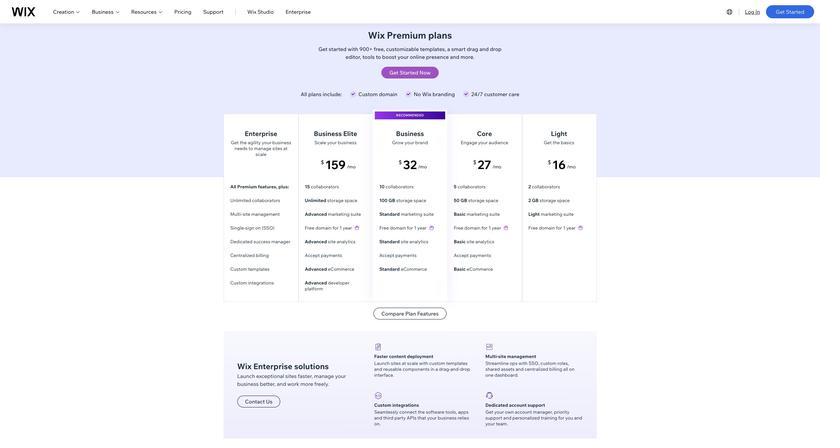 Task type: locate. For each thing, give the bounding box(es) containing it.
marketing for basic
[[467, 212, 489, 218]]

1 horizontal spatial custom
[[541, 361, 557, 367]]

0 horizontal spatial all
[[230, 184, 236, 190]]

2 unlimited from the left
[[305, 198, 326, 204]]

business button
[[92, 8, 120, 16]]

templates right the 'in' on the bottom
[[447, 361, 468, 367]]

standard down 100
[[380, 212, 400, 218]]

4 /mo from the left
[[567, 164, 576, 170]]

1 horizontal spatial support
[[528, 403, 546, 409]]

collaborators up 100 gb storage space
[[386, 184, 414, 190]]

to right needs
[[249, 146, 253, 152]]

0 horizontal spatial premium
[[237, 184, 257, 190]]

$ 32 /mo
[[399, 158, 427, 172]]

1 vertical spatial billing
[[550, 367, 563, 373]]

templates up custom integrations
[[248, 267, 270, 273]]

at inside faster content deployment launch sites at scale with custom templates and reusable components in a drag-and-drop interface.
[[402, 361, 406, 367]]

3 suite from the left
[[490, 212, 500, 218]]

components
[[403, 367, 430, 373]]

multi- inside "multi-site management streamline ops with sso, custom roles, shared assets and centralized billing all on one dashboard."
[[486, 354, 499, 360]]

launch
[[374, 361, 390, 367], [237, 373, 255, 380]]

2 $ from the left
[[399, 159, 402, 166]]

0 horizontal spatial dedicated
[[230, 239, 253, 245]]

scale inside faster content deployment launch sites at scale with custom templates and reusable components in a drag-and-drop interface.
[[407, 361, 418, 367]]

multi- up streamline
[[486, 354, 499, 360]]

0 horizontal spatial analytics
[[337, 239, 356, 245]]

for left you
[[559, 416, 565, 422]]

/mo inside $ 159 /mo
[[347, 164, 356, 170]]

premium
[[387, 29, 427, 41], [237, 184, 257, 190]]

contact us
[[245, 399, 273, 406]]

integrations for custom integrations
[[248, 280, 274, 286]]

gb down "2 collaborators"
[[532, 198, 539, 204]]

1 down advanced marketing suite
[[340, 225, 342, 231]]

core
[[477, 130, 492, 138]]

multi- for multi-site management streamline ops with sso, custom roles, shared assets and centralized billing all on one dashboard.
[[486, 354, 499, 360]]

drop right "drag-"
[[460, 367, 471, 373]]

the right the apis
[[418, 410, 425, 416]]

plans left include:
[[309, 91, 322, 98]]

scale
[[256, 152, 267, 158], [407, 361, 418, 367]]

site down advanced marketing suite
[[328, 239, 336, 245]]

get inside the enterprise get the agility your business needs to manage sites at scale
[[231, 140, 239, 146]]

custom inside faster content deployment launch sites at scale with custom templates and reusable components in a drag-and-drop interface.
[[430, 361, 446, 367]]

care
[[509, 91, 520, 98]]

1 vertical spatial to
[[249, 146, 253, 152]]

1 horizontal spatial templates
[[447, 361, 468, 367]]

1 /mo from the left
[[347, 164, 356, 170]]

unlimited
[[230, 198, 251, 204], [305, 198, 326, 204]]

launch for faster
[[374, 361, 390, 367]]

3 ecommerce from the left
[[467, 267, 493, 273]]

1 analytics from the left
[[337, 239, 356, 245]]

one
[[486, 373, 494, 379]]

2 year from the left
[[418, 225, 427, 231]]

3 marketing from the left
[[467, 212, 489, 218]]

in
[[756, 8, 761, 15]]

free domain for 1 year up the standard site analytics in the bottom of the page
[[380, 225, 427, 231]]

relies
[[458, 416, 469, 422]]

1 payments from the left
[[321, 253, 342, 259]]

contact
[[245, 399, 265, 406]]

1 horizontal spatial scale
[[407, 361, 418, 367]]

premium for features,
[[237, 184, 257, 190]]

needs
[[235, 146, 248, 152]]

manage right needs
[[254, 146, 272, 152]]

advanced site analytics
[[305, 239, 356, 245]]

site inside "multi-site management streamline ops with sso, custom roles, shared assets and centralized billing all on one dashboard."
[[499, 354, 507, 360]]

basic for ecommerce
[[454, 267, 466, 273]]

3 standard from the top
[[380, 267, 400, 273]]

basic for marketing suite
[[454, 212, 466, 218]]

2 horizontal spatial with
[[519, 361, 528, 367]]

0 vertical spatial premium
[[387, 29, 427, 41]]

2 horizontal spatial business
[[396, 130, 424, 138]]

suite for advanced marketing suite
[[351, 212, 361, 218]]

unlimited storage space
[[305, 198, 358, 204]]

3 gb from the left
[[532, 198, 539, 204]]

content
[[389, 354, 406, 360]]

a right the 'in' on the bottom
[[436, 367, 438, 373]]

wix for wix enterprise solutions launch exceptional sites faster, manage your business better, and work more freely.
[[237, 362, 252, 372]]

1 horizontal spatial business
[[314, 130, 342, 138]]

1 vertical spatial scale
[[407, 361, 418, 367]]

domain up the standard site analytics in the bottom of the page
[[390, 225, 406, 231]]

1 marketing from the left
[[328, 212, 350, 218]]

0 vertical spatial drop
[[490, 46, 502, 52]]

1 vertical spatial support
[[486, 416, 503, 422]]

2 horizontal spatial the
[[553, 140, 560, 146]]

gb right 50 in the top right of the page
[[461, 198, 468, 204]]

suite down 2 gb storage space
[[564, 212, 574, 218]]

get down boost
[[390, 69, 399, 76]]

basic up basic ecommerce
[[454, 239, 466, 245]]

standard ecommerce
[[380, 267, 427, 273]]

1 vertical spatial 2
[[529, 198, 531, 204]]

started for get started now
[[400, 69, 419, 76]]

dedicated for dedicated success manager
[[230, 239, 253, 245]]

on right all
[[569, 367, 575, 373]]

1 $ from the left
[[321, 159, 324, 166]]

1 vertical spatial standard
[[380, 239, 400, 245]]

exceptional
[[256, 373, 284, 380]]

1 vertical spatial templates
[[447, 361, 468, 367]]

suite
[[351, 212, 361, 218], [424, 212, 434, 218], [490, 212, 500, 218], [564, 212, 574, 218]]

get inside light get the basics
[[544, 140, 552, 146]]

1 standard from the top
[[380, 212, 400, 218]]

3 free from the left
[[454, 225, 464, 231]]

business inside business grow your brand
[[396, 130, 424, 138]]

0 vertical spatial integrations
[[248, 280, 274, 286]]

integrations
[[248, 280, 274, 286], [393, 403, 419, 409]]

1 free from the left
[[305, 225, 315, 231]]

account right the own
[[515, 410, 532, 416]]

suite for light marketing suite
[[564, 212, 574, 218]]

1 2 from the top
[[529, 184, 531, 190]]

with inside "multi-site management streamline ops with sso, custom roles, shared assets and centralized billing all on one dashboard."
[[519, 361, 528, 367]]

analytics down advanced marketing suite
[[337, 239, 356, 245]]

3 free domain for 1 year from the left
[[454, 225, 501, 231]]

launch for wix
[[237, 373, 255, 380]]

free domain for 1 year down basic marketing suite
[[454, 225, 501, 231]]

dashboard.
[[495, 373, 519, 379]]

2 for 2
[[529, 184, 531, 190]]

0 horizontal spatial with
[[348, 46, 358, 52]]

1 horizontal spatial integrations
[[393, 403, 419, 409]]

2 horizontal spatial ecommerce
[[467, 267, 493, 273]]

basic down 50 in the top right of the page
[[454, 212, 466, 218]]

ecommerce down basic site analytics
[[467, 267, 493, 273]]

standard for ecommerce
[[380, 267, 400, 273]]

1 horizontal spatial manage
[[314, 373, 334, 380]]

1 vertical spatial integrations
[[393, 403, 419, 409]]

1 vertical spatial account
[[515, 410, 532, 416]]

single-sign on (sso)
[[230, 225, 275, 231]]

accept payments
[[305, 253, 342, 259], [380, 253, 417, 259], [454, 253, 491, 259]]

year down the light marketing suite
[[567, 225, 576, 231]]

0 horizontal spatial payments
[[321, 253, 342, 259]]

custom domain
[[359, 91, 398, 98]]

4 1 from the left
[[564, 225, 566, 231]]

free domain for 1 year down the light marketing suite
[[529, 225, 576, 231]]

get started now button
[[382, 67, 439, 79]]

the left agility
[[240, 140, 247, 146]]

0 horizontal spatial manage
[[254, 146, 272, 152]]

tools,
[[446, 410, 457, 416]]

business inside business elite scale your business
[[338, 140, 357, 146]]

success
[[254, 239, 270, 245]]

the inside custom integrations seamlessly connect the software tools, apps and third party apis that your business relies on.
[[418, 410, 425, 416]]

1 vertical spatial drop
[[460, 367, 471, 373]]

business left the relies
[[438, 416, 457, 422]]

wix inside wix enterprise solutions launch exceptional sites faster, manage your business better, and work more freely.
[[237, 362, 252, 372]]

wix premium plans
[[368, 29, 452, 41]]

0 vertical spatial to
[[376, 54, 381, 60]]

2 free from the left
[[380, 225, 389, 231]]

wix inside wix studio link
[[248, 8, 257, 15]]

integrations inside custom integrations seamlessly connect the software tools, apps and third party apis that your business relies on.
[[393, 403, 419, 409]]

0 horizontal spatial ecommerce
[[328, 267, 354, 273]]

basic marketing suite
[[454, 212, 500, 218]]

1 horizontal spatial with
[[419, 361, 429, 367]]

4 $ from the left
[[548, 159, 552, 166]]

light up basics
[[551, 130, 568, 138]]

advanced up platform
[[305, 267, 327, 273]]

1 vertical spatial enterprise
[[245, 130, 278, 138]]

payments down the standard site analytics in the bottom of the page
[[396, 253, 417, 259]]

1 horizontal spatial gb
[[461, 198, 468, 204]]

year down standard marketing suite
[[418, 225, 427, 231]]

with
[[348, 46, 358, 52], [419, 361, 429, 367], [519, 361, 528, 367]]

$ for 16
[[548, 159, 552, 166]]

1 gb from the left
[[389, 198, 396, 204]]

2 space from the left
[[414, 198, 427, 204]]

0 horizontal spatial accept payments
[[305, 253, 342, 259]]

all for all plans include:
[[301, 91, 307, 98]]

0 vertical spatial templates
[[248, 267, 270, 273]]

2 suite from the left
[[424, 212, 434, 218]]

0 horizontal spatial business
[[92, 8, 114, 15]]

analytics
[[337, 239, 356, 245], [410, 239, 429, 245], [476, 239, 495, 245]]

launch left exceptional
[[237, 373, 255, 380]]

on right sign
[[255, 225, 261, 231]]

0 vertical spatial dedicated
[[230, 239, 253, 245]]

$ for 159
[[321, 159, 324, 166]]

get started with 900+ free, customizable templates, a smart drag and drop editor, tools to boost your online presence and more.
[[319, 46, 502, 60]]

recommended
[[396, 113, 424, 118]]

and down faster
[[374, 367, 383, 373]]

1 custom from the left
[[430, 361, 446, 367]]

3 advanced from the top
[[305, 267, 327, 273]]

space up basic marketing suite
[[486, 198, 499, 204]]

space up advanced marketing suite
[[345, 198, 358, 204]]

analytics down standard marketing suite
[[410, 239, 429, 245]]

2 horizontal spatial accept payments
[[454, 253, 491, 259]]

0 horizontal spatial at
[[284, 146, 288, 152]]

light inside light get the basics
[[551, 130, 568, 138]]

payments
[[321, 253, 342, 259], [396, 253, 417, 259], [470, 253, 491, 259]]

custom inside custom integrations seamlessly connect the software tools, apps and third party apis that your business relies on.
[[374, 403, 392, 409]]

standard down the standard site analytics in the bottom of the page
[[380, 267, 400, 273]]

0 vertical spatial enterprise
[[286, 8, 311, 15]]

the for enterprise
[[240, 140, 247, 146]]

premium up customizable
[[387, 29, 427, 41]]

free up basic site analytics
[[454, 225, 464, 231]]

10 collaborators
[[380, 184, 414, 190]]

4 free from the left
[[529, 225, 538, 231]]

advanced down the unlimited storage space
[[305, 212, 327, 218]]

2 vertical spatial standard
[[380, 267, 400, 273]]

0 horizontal spatial custom
[[430, 361, 446, 367]]

space up the light marketing suite
[[558, 198, 570, 204]]

2 up 2 gb storage space
[[529, 184, 531, 190]]

and left work
[[277, 381, 286, 388]]

more.
[[461, 54, 475, 60]]

business for business
[[396, 130, 424, 138]]

the inside light get the basics
[[553, 140, 560, 146]]

1 horizontal spatial launch
[[374, 361, 390, 367]]

2 storage from the left
[[397, 198, 413, 204]]

collaborators for 10
[[386, 184, 414, 190]]

custom right sso,
[[541, 361, 557, 367]]

2 collaborators
[[529, 184, 560, 190]]

software
[[426, 410, 445, 416]]

ecommerce for basic ecommerce
[[467, 267, 493, 273]]

/mo inside $ 16 /mo
[[567, 164, 576, 170]]

4 marketing from the left
[[541, 212, 563, 218]]

launch inside faster content deployment launch sites at scale with custom templates and reusable components in a drag-and-drop interface.
[[374, 361, 390, 367]]

1 horizontal spatial analytics
[[410, 239, 429, 245]]

business grow your brand
[[392, 130, 428, 146]]

1 horizontal spatial at
[[402, 361, 406, 367]]

for inside dedicated account support get your own account manager, priority support and personalized training for you and your team.
[[559, 416, 565, 422]]

0 horizontal spatial launch
[[237, 373, 255, 380]]

$ left '16' on the right
[[548, 159, 552, 166]]

1 horizontal spatial unlimited
[[305, 198, 326, 204]]

scale down agility
[[256, 152, 267, 158]]

2 payments from the left
[[396, 253, 417, 259]]

1 basic from the top
[[454, 212, 466, 218]]

editor,
[[346, 54, 362, 60]]

business inside dropdown button
[[92, 8, 114, 15]]

custom
[[359, 91, 378, 98], [230, 267, 247, 273], [230, 280, 247, 286], [374, 403, 392, 409]]

0 horizontal spatial unlimited
[[230, 198, 251, 204]]

at right agility
[[284, 146, 288, 152]]

/mo right 159
[[347, 164, 356, 170]]

1 free domain for 1 year from the left
[[305, 225, 352, 231]]

site for multi-site management
[[243, 212, 250, 218]]

0 horizontal spatial gb
[[389, 198, 396, 204]]

1 horizontal spatial multi-
[[486, 354, 499, 360]]

launch inside wix enterprise solutions launch exceptional sites faster, manage your business better, and work more freely.
[[237, 373, 255, 380]]

1 horizontal spatial drop
[[490, 46, 502, 52]]

started
[[329, 46, 347, 52]]

1 horizontal spatial started
[[787, 8, 805, 15]]

2 accept payments from the left
[[380, 253, 417, 259]]

1 vertical spatial launch
[[237, 373, 255, 380]]

the
[[240, 140, 247, 146], [553, 140, 560, 146], [418, 410, 425, 416]]

collaborators up 50 gb storage space
[[458, 184, 486, 190]]

unlimited for unlimited collaborators
[[230, 198, 251, 204]]

started inside button
[[400, 69, 419, 76]]

0 vertical spatial basic
[[454, 212, 466, 218]]

3 1 from the left
[[489, 225, 491, 231]]

enterprise inside the enterprise get the agility your business needs to manage sites at scale
[[245, 130, 278, 138]]

templates
[[248, 267, 270, 273], [447, 361, 468, 367]]

0 vertical spatial scale
[[256, 152, 267, 158]]

support link
[[203, 8, 224, 16]]

1 vertical spatial basic
[[454, 239, 466, 245]]

0 horizontal spatial light
[[529, 212, 540, 218]]

third
[[384, 416, 394, 422]]

to inside the enterprise get the agility your business needs to manage sites at scale
[[249, 146, 253, 152]]

space
[[345, 198, 358, 204], [414, 198, 427, 204], [486, 198, 499, 204], [558, 198, 570, 204]]

1 suite from the left
[[351, 212, 361, 218]]

basic site analytics
[[454, 239, 495, 245]]

creation button
[[53, 8, 80, 16]]

account up the own
[[509, 403, 527, 409]]

collaborators up the unlimited storage space
[[311, 184, 339, 190]]

advanced
[[305, 212, 327, 218], [305, 239, 327, 245], [305, 267, 327, 273], [305, 280, 327, 286]]

0 vertical spatial standard
[[380, 212, 400, 218]]

1 vertical spatial manage
[[314, 373, 334, 380]]

0 vertical spatial light
[[551, 130, 568, 138]]

with down deployment
[[419, 361, 429, 367]]

unlimited for unlimited storage space
[[305, 198, 326, 204]]

3 year from the left
[[492, 225, 501, 231]]

multi- up 'single-'
[[230, 212, 243, 218]]

for down basic marketing suite
[[482, 225, 488, 231]]

sites inside the enterprise get the agility your business needs to manage sites at scale
[[273, 146, 283, 152]]

at down content
[[402, 361, 406, 367]]

core engage your audience
[[461, 130, 509, 146]]

solutions
[[294, 362, 329, 372]]

advanced for site analytics
[[305, 239, 327, 245]]

payments down advanced site analytics
[[321, 253, 342, 259]]

get inside dedicated account support get your own account manager, priority support and personalized training for you and your team.
[[486, 410, 494, 416]]

management up ops
[[508, 354, 537, 360]]

site for multi-site management streamline ops with sso, custom roles, shared assets and centralized billing all on one dashboard.
[[499, 354, 507, 360]]

billing down success
[[256, 253, 269, 259]]

2 custom from the left
[[541, 361, 557, 367]]

to down free,
[[376, 54, 381, 60]]

1 horizontal spatial to
[[376, 54, 381, 60]]

2 horizontal spatial sites
[[391, 361, 401, 367]]

0 vertical spatial started
[[787, 8, 805, 15]]

1 vertical spatial on
[[569, 367, 575, 373]]

1 advanced from the top
[[305, 212, 327, 218]]

0 vertical spatial multi-
[[230, 212, 243, 218]]

collaborators for 2
[[532, 184, 560, 190]]

with inside get started with 900+ free, customizable templates, a smart drag and drop editor, tools to boost your online presence and more.
[[348, 46, 358, 52]]

get left basics
[[544, 140, 552, 146]]

/mo inside $ 27 /mo
[[493, 164, 502, 170]]

unlimited down 15 collaborators
[[305, 198, 326, 204]]

get started
[[776, 8, 805, 15]]

$ inside $ 32 /mo
[[399, 159, 402, 166]]

multi-site management
[[230, 212, 280, 218]]

language selector, english selected image
[[726, 8, 734, 16]]

domain down the light marketing suite
[[539, 225, 555, 231]]

2 horizontal spatial accept
[[454, 253, 469, 259]]

3 /mo from the left
[[493, 164, 502, 170]]

1 vertical spatial premium
[[237, 184, 257, 190]]

advanced down advanced ecommerce on the left of page
[[305, 280, 327, 286]]

1 horizontal spatial a
[[448, 46, 450, 52]]

1 vertical spatial all
[[230, 184, 236, 190]]

marketing down 100 gb storage space
[[401, 212, 423, 218]]

ecommerce up developer
[[328, 267, 354, 273]]

2 gb storage space
[[529, 198, 570, 204]]

get left the own
[[486, 410, 494, 416]]

3 storage from the left
[[469, 198, 485, 204]]

/mo right "32"
[[419, 164, 427, 170]]

2 marketing from the left
[[401, 212, 423, 218]]

standard for site analytics
[[380, 239, 400, 245]]

0 horizontal spatial on
[[255, 225, 261, 231]]

suite for basic marketing suite
[[490, 212, 500, 218]]

all for all premium features, plus:
[[230, 184, 236, 190]]

marketing down the unlimited storage space
[[328, 212, 350, 218]]

business inside business elite scale your business
[[314, 130, 342, 138]]

1 vertical spatial at
[[402, 361, 406, 367]]

standard for marketing suite
[[380, 212, 400, 218]]

2 free domain for 1 year from the left
[[380, 225, 427, 231]]

2 down "2 collaborators"
[[529, 198, 531, 204]]

marketing for light
[[541, 212, 563, 218]]

1 ecommerce from the left
[[328, 267, 354, 273]]

2 vertical spatial enterprise
[[254, 362, 293, 372]]

1 horizontal spatial accept payments
[[380, 253, 417, 259]]

with right ops
[[519, 361, 528, 367]]

wix studio
[[248, 8, 274, 15]]

customizable
[[386, 46, 419, 52]]

0 horizontal spatial management
[[252, 212, 280, 218]]

management up (sso)
[[252, 212, 280, 218]]

27
[[478, 158, 492, 172]]

$ inside $ 16 /mo
[[548, 159, 552, 166]]

3 $ from the left
[[473, 159, 477, 166]]

0 vertical spatial 2
[[529, 184, 531, 190]]

better,
[[260, 381, 276, 388]]

/mo for 159
[[347, 164, 356, 170]]

light for light get the basics
[[551, 130, 568, 138]]

$ left 159
[[321, 159, 324, 166]]

2 ecommerce from the left
[[401, 267, 427, 273]]

1 horizontal spatial accept
[[380, 253, 395, 259]]

gb right 100
[[389, 198, 396, 204]]

scale down deployment
[[407, 361, 418, 367]]

2 advanced from the top
[[305, 239, 327, 245]]

0 vertical spatial management
[[252, 212, 280, 218]]

storage for 100 gb
[[397, 198, 413, 204]]

business
[[273, 140, 291, 146], [338, 140, 357, 146], [237, 381, 259, 388], [438, 416, 457, 422]]

log in link
[[746, 8, 761, 16]]

1 accept payments from the left
[[305, 253, 342, 259]]

1 horizontal spatial all
[[301, 91, 307, 98]]

priority
[[554, 410, 570, 416]]

$ left "32"
[[399, 159, 402, 166]]

1 horizontal spatial payments
[[396, 253, 417, 259]]

business up contact
[[237, 381, 259, 388]]

$ for 32
[[399, 159, 402, 166]]

presence
[[426, 54, 449, 60]]

$ inside $ 27 /mo
[[473, 159, 477, 166]]

1 vertical spatial light
[[529, 212, 540, 218]]

$ inside $ 159 /mo
[[321, 159, 324, 166]]

2 analytics from the left
[[410, 239, 429, 245]]

space for 100 gb storage space
[[414, 198, 427, 204]]

scale inside the enterprise get the agility your business needs to manage sites at scale
[[256, 152, 267, 158]]

4 storage from the left
[[540, 198, 557, 204]]

/mo for 32
[[419, 164, 427, 170]]

suite for standard marketing suite
[[424, 212, 434, 218]]

1 horizontal spatial sites
[[286, 373, 297, 380]]

contact us button
[[237, 396, 280, 408]]

1 accept from the left
[[305, 253, 320, 259]]

0 vertical spatial all
[[301, 91, 307, 98]]

4 space from the left
[[558, 198, 570, 204]]

1 vertical spatial plans
[[309, 91, 322, 98]]

party
[[395, 416, 406, 422]]

1 horizontal spatial the
[[418, 410, 425, 416]]

1 horizontal spatial management
[[508, 354, 537, 360]]

gb for 50 gb
[[461, 198, 468, 204]]

accept payments up advanced ecommerce on the left of page
[[305, 253, 342, 259]]

1 horizontal spatial ecommerce
[[401, 267, 427, 273]]

sites down content
[[391, 361, 401, 367]]

marketing for standard
[[401, 212, 423, 218]]

storage up standard marketing suite
[[397, 198, 413, 204]]

2 vertical spatial basic
[[454, 267, 466, 273]]

enterprise right studio
[[286, 8, 311, 15]]

0 vertical spatial on
[[255, 225, 261, 231]]

you
[[566, 416, 574, 422]]

space up standard marketing suite
[[414, 198, 427, 204]]

billing inside "multi-site management streamline ops with sso, custom roles, shared assets and centralized billing all on one dashboard."
[[550, 367, 563, 373]]

management inside "multi-site management streamline ops with sso, custom roles, shared assets and centralized billing all on one dashboard."
[[508, 354, 537, 360]]

2 vertical spatial sites
[[286, 373, 297, 380]]

advanced for marketing suite
[[305, 212, 327, 218]]

4 suite from the left
[[564, 212, 574, 218]]

1 vertical spatial dedicated
[[486, 403, 508, 409]]

manager
[[272, 239, 291, 245]]

2 basic from the top
[[454, 239, 466, 245]]

year down advanced marketing suite
[[343, 225, 352, 231]]

1 unlimited from the left
[[230, 198, 251, 204]]

3 space from the left
[[486, 198, 499, 204]]

2 standard from the top
[[380, 239, 400, 245]]

launch down faster
[[374, 361, 390, 367]]

sites inside wix enterprise solutions launch exceptional sites faster, manage your business better, and work more freely.
[[286, 373, 297, 380]]

1 1 from the left
[[340, 225, 342, 231]]

templates,
[[420, 46, 446, 52]]

1 horizontal spatial billing
[[550, 367, 563, 373]]

0 horizontal spatial the
[[240, 140, 247, 146]]

business for business elite
[[314, 130, 342, 138]]

free domain for 1 year up advanced site analytics
[[305, 225, 352, 231]]

collaborators for 15
[[311, 184, 339, 190]]

site up streamline
[[499, 354, 507, 360]]

include:
[[323, 91, 342, 98]]

1 vertical spatial sites
[[391, 361, 401, 367]]

3 basic from the top
[[454, 267, 466, 273]]

2 2 from the top
[[529, 198, 531, 204]]

2 /mo from the left
[[419, 164, 427, 170]]

dedicated inside dedicated account support get your own account manager, priority support and personalized training for you and your team.
[[486, 403, 508, 409]]

analytics for standard site analytics
[[410, 239, 429, 245]]

the inside the enterprise get the agility your business needs to manage sites at scale
[[240, 140, 247, 146]]

audience
[[489, 140, 509, 146]]

3 analytics from the left
[[476, 239, 495, 245]]

0 horizontal spatial integrations
[[248, 280, 274, 286]]

2 gb from the left
[[461, 198, 468, 204]]

1 down basic marketing suite
[[489, 225, 491, 231]]

/mo inside $ 32 /mo
[[419, 164, 427, 170]]

storage up the light marketing suite
[[540, 198, 557, 204]]



Task type: vqa. For each thing, say whether or not it's contained in the screenshot.
Standard eCommerce at the bottom of page
yes



Task type: describe. For each thing, give the bounding box(es) containing it.
for down advanced marketing suite
[[333, 225, 339, 231]]

compare plan features
[[382, 311, 439, 317]]

custom for custom domain
[[359, 91, 378, 98]]

4 year from the left
[[567, 225, 576, 231]]

roles,
[[558, 361, 569, 367]]

gb for 2 gb
[[532, 198, 539, 204]]

32
[[403, 158, 417, 172]]

collaborators down the features,
[[252, 198, 280, 204]]

centralized
[[230, 253, 255, 259]]

all plans include:
[[301, 91, 342, 98]]

1 space from the left
[[345, 198, 358, 204]]

business inside custom integrations seamlessly connect the software tools, apps and third party apis that your business relies on.
[[438, 416, 457, 422]]

3 accept from the left
[[454, 253, 469, 259]]

0 vertical spatial plans
[[429, 29, 452, 41]]

your inside the enterprise get the agility your business needs to manage sites at scale
[[262, 140, 272, 146]]

management for multi-site management streamline ops with sso, custom roles, shared assets and centralized billing all on one dashboard.
[[508, 354, 537, 360]]

centralized
[[525, 367, 549, 373]]

get started link
[[767, 5, 815, 18]]

business inside wix enterprise solutions launch exceptional sites faster, manage your business better, and work more freely.
[[237, 381, 259, 388]]

grow
[[392, 140, 404, 146]]

deployment
[[407, 354, 434, 360]]

streamline
[[486, 361, 509, 367]]

and down smart
[[450, 54, 460, 60]]

at inside the enterprise get the agility your business needs to manage sites at scale
[[284, 146, 288, 152]]

0 vertical spatial account
[[509, 403, 527, 409]]

with inside faster content deployment launch sites at scale with custom templates and reusable components in a drag-and-drop interface.
[[419, 361, 429, 367]]

ecommerce for advanced ecommerce
[[328, 267, 354, 273]]

0 horizontal spatial templates
[[248, 267, 270, 273]]

enterprise for enterprise get the agility your business needs to manage sites at scale
[[245, 130, 278, 138]]

/mo for 16
[[567, 164, 576, 170]]

to inside get started with 900+ free, customizable templates, a smart drag and drop editor, tools to boost your online presence and more.
[[376, 54, 381, 60]]

reusable
[[384, 367, 402, 373]]

assets
[[501, 367, 515, 373]]

a inside get started with 900+ free, customizable templates, a smart drag and drop editor, tools to boost your online presence and more.
[[448, 46, 450, 52]]

analytics for advanced site analytics
[[337, 239, 356, 245]]

freely.
[[315, 381, 329, 388]]

$ 27 /mo
[[473, 158, 502, 172]]

apps
[[458, 410, 469, 416]]

and right drag
[[480, 46, 489, 52]]

seamlessly
[[374, 410, 399, 416]]

4 free domain for 1 year from the left
[[529, 225, 576, 231]]

get started now
[[390, 69, 431, 76]]

3 payments from the left
[[470, 253, 491, 259]]

3 accept payments from the left
[[454, 253, 491, 259]]

the for light
[[553, 140, 560, 146]]

multi-site management streamline ops with sso, custom roles, shared assets and centralized billing all on one dashboard.
[[486, 354, 575, 379]]

your inside custom integrations seamlessly connect the software tools, apps and third party apis that your business relies on.
[[428, 416, 437, 422]]

2 1 from the left
[[414, 225, 417, 231]]

domain up advanced site analytics
[[316, 225, 332, 231]]

scale
[[315, 140, 326, 146]]

tools
[[363, 54, 375, 60]]

and-
[[451, 367, 460, 373]]

pricing link
[[174, 8, 192, 16]]

custom for custom templates
[[230, 267, 247, 273]]

no wix branding
[[414, 91, 455, 98]]

studio
[[258, 8, 274, 15]]

developer
[[328, 280, 350, 286]]

faster,
[[298, 373, 313, 380]]

50
[[454, 198, 460, 204]]

on inside "multi-site management streamline ops with sso, custom roles, shared assets and centralized billing all on one dashboard."
[[569, 367, 575, 373]]

site for advanced site analytics
[[328, 239, 336, 245]]

standard site analytics
[[380, 239, 429, 245]]

wix for wix premium plans
[[368, 29, 385, 41]]

enterprise for enterprise
[[286, 8, 311, 15]]

domain left no
[[379, 91, 398, 98]]

space for 50 gb storage space
[[486, 198, 499, 204]]

resources
[[131, 8, 157, 15]]

domain up basic site analytics
[[465, 225, 481, 231]]

marketing for advanced
[[328, 212, 350, 218]]

centralized billing
[[230, 253, 269, 259]]

no
[[414, 91, 421, 98]]

/mo for 27
[[493, 164, 502, 170]]

0 horizontal spatial support
[[486, 416, 503, 422]]

100
[[380, 198, 388, 204]]

basics
[[561, 140, 575, 146]]

more
[[301, 381, 313, 388]]

basic ecommerce
[[454, 267, 493, 273]]

light for light marketing suite
[[529, 212, 540, 218]]

manage inside wix enterprise solutions launch exceptional sites faster, manage your business better, and work more freely.
[[314, 373, 334, 380]]

5
[[454, 184, 457, 190]]

24/7 customer care
[[472, 91, 520, 98]]

storage for 50 gb
[[469, 198, 485, 204]]

brand
[[416, 140, 428, 146]]

resources button
[[131, 8, 163, 16]]

sites inside faster content deployment launch sites at scale with custom templates and reusable components in a drag-and-drop interface.
[[391, 361, 401, 367]]

site for basic site analytics
[[467, 239, 475, 245]]

standard marketing suite
[[380, 212, 434, 218]]

manager,
[[533, 410, 553, 416]]

unlimited collaborators
[[230, 198, 280, 204]]

get inside button
[[390, 69, 399, 76]]

dedicated account support get your own account manager, priority support and personalized training for you and your team.
[[486, 403, 583, 428]]

your inside business elite scale your business
[[327, 140, 337, 146]]

all premium features, plus:
[[230, 184, 289, 190]]

wix studio link
[[248, 8, 274, 16]]

$ 16 /mo
[[548, 158, 576, 172]]

a inside faster content deployment launch sites at scale with custom templates and reusable components in a drag-and-drop interface.
[[436, 367, 438, 373]]

0 vertical spatial support
[[528, 403, 546, 409]]

storage for 2 gb
[[540, 198, 557, 204]]

custom inside "multi-site management streamline ops with sso, custom roles, shared assets and centralized billing all on one dashboard."
[[541, 361, 557, 367]]

site for standard site analytics
[[401, 239, 409, 245]]

multi- for multi-site management
[[230, 212, 243, 218]]

your inside get started with 900+ free, customizable templates, a smart drag and drop editor, tools to boost your online presence and more.
[[398, 54, 409, 60]]

integrations for custom integrations seamlessly connect the software tools, apps and third party apis that your business relies on.
[[393, 403, 419, 409]]

drop inside faster content deployment launch sites at scale with custom templates and reusable components in a drag-and-drop interface.
[[460, 367, 471, 373]]

premium for plans
[[387, 29, 427, 41]]

and left the personalized
[[504, 416, 512, 422]]

business inside the enterprise get the agility your business needs to manage sites at scale
[[273, 140, 291, 146]]

plan
[[406, 311, 416, 317]]

your inside core engage your audience
[[479, 140, 488, 146]]

1 year from the left
[[343, 225, 352, 231]]

5 collaborators
[[454, 184, 486, 190]]

and inside wix enterprise solutions launch exceptional sites faster, manage your business better, and work more freely.
[[277, 381, 286, 388]]

custom for custom integrations
[[230, 280, 247, 286]]

your inside business grow your brand
[[405, 140, 415, 146]]

2 for 2 gb
[[529, 198, 531, 204]]

0 horizontal spatial billing
[[256, 253, 269, 259]]

enterprise inside wix enterprise solutions launch exceptional sites faster, manage your business better, and work more freely.
[[254, 362, 293, 372]]

basic for site analytics
[[454, 239, 466, 245]]

gb for 100 gb
[[389, 198, 396, 204]]

interface.
[[374, 373, 394, 379]]

and inside faster content deployment launch sites at scale with custom templates and reusable components in a drag-and-drop interface.
[[374, 367, 383, 373]]

50 gb storage space
[[454, 198, 499, 204]]

collaborators for 5
[[458, 184, 486, 190]]

your inside wix enterprise solutions launch exceptional sites faster, manage your business better, and work more freely.
[[335, 373, 346, 380]]

and right you
[[575, 416, 583, 422]]

team.
[[496, 422, 508, 428]]

2 accept from the left
[[380, 253, 395, 259]]

for down standard marketing suite
[[407, 225, 413, 231]]

space for 2 gb storage space
[[558, 198, 570, 204]]

management for multi-site management
[[252, 212, 280, 218]]

single-
[[230, 225, 245, 231]]

developer platform
[[305, 280, 350, 292]]

compare
[[382, 311, 404, 317]]

drag
[[467, 46, 479, 52]]

wix for wix studio
[[248, 8, 257, 15]]

features,
[[258, 184, 278, 190]]

and inside "multi-site management streamline ops with sso, custom roles, shared assets and centralized billing all on one dashboard."
[[516, 367, 524, 373]]

apis
[[407, 416, 417, 422]]

creation
[[53, 8, 74, 15]]

training
[[541, 416, 558, 422]]

pricing
[[174, 8, 192, 15]]

faster
[[374, 354, 388, 360]]

ecommerce for standard ecommerce
[[401, 267, 427, 273]]

templates inside faster content deployment launch sites at scale with custom templates and reusable components in a drag-and-drop interface.
[[447, 361, 468, 367]]

get inside get started with 900+ free, customizable templates, a smart drag and drop editor, tools to boost your online presence and more.
[[319, 46, 328, 52]]

dedicated for dedicated account support get your own account manager, priority support and personalized training for you and your team.
[[486, 403, 508, 409]]

$ 159 /mo
[[321, 158, 356, 172]]

for down the light marketing suite
[[556, 225, 562, 231]]

1 storage from the left
[[327, 198, 344, 204]]

and inside custom integrations seamlessly connect the software tools, apps and third party apis that your business relies on.
[[374, 416, 383, 422]]

10
[[380, 184, 385, 190]]

branding
[[433, 91, 455, 98]]

advanced for ecommerce
[[305, 267, 327, 273]]

faster content deployment launch sites at scale with custom templates and reusable components in a drag-and-drop interface.
[[374, 354, 471, 379]]

enterprise link
[[286, 8, 311, 16]]

159
[[326, 158, 346, 172]]

started for get started
[[787, 8, 805, 15]]

drop inside get started with 900+ free, customizable templates, a smart drag and drop editor, tools to boost your online presence and more.
[[490, 46, 502, 52]]

dedicated success manager
[[230, 239, 291, 245]]

4 advanced from the top
[[305, 280, 327, 286]]

wix enterprise solutions launch exceptional sites faster, manage your business better, and work more freely.
[[237, 362, 346, 388]]

manage inside the enterprise get the agility your business needs to manage sites at scale
[[254, 146, 272, 152]]

agility
[[248, 140, 261, 146]]

shared
[[486, 367, 500, 373]]

24/7
[[472, 91, 483, 98]]

$ for 27
[[473, 159, 477, 166]]

analytics for basic site analytics
[[476, 239, 495, 245]]

get right 'in'
[[776, 8, 785, 15]]

on.
[[374, 422, 381, 428]]

custom integrations seamlessly connect the software tools, apps and third party apis that your business relies on.
[[374, 403, 469, 428]]



